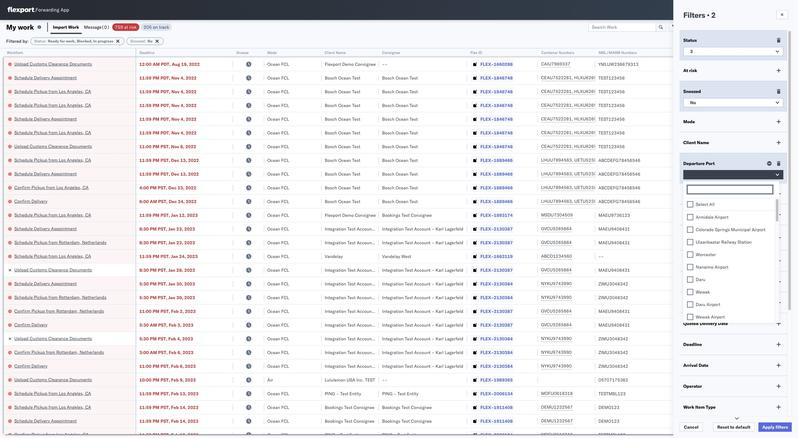 Task type: vqa. For each thing, say whether or not it's contained in the screenshot.
HKG
no



Task type: describe. For each thing, give the bounding box(es) containing it.
5 schedule pickup from los angeles, ca button from the top
[[14, 212, 91, 219]]

1 vertical spatial --
[[599, 254, 605, 259]]

1911408 for jaehyung choi - test destination agent
[[494, 405, 513, 410]]

25 ocean fcl from the top
[[268, 405, 289, 410]]

no inside button
[[691, 100, 697, 105]]

26 fcl from the top
[[282, 418, 289, 424]]

feb up 11:59 pm pst, feb 16, 2023
[[171, 418, 179, 424]]

container numbers
[[542, 50, 575, 55]]

flexport for --
[[325, 61, 341, 67]]

13 flex- from the top
[[481, 226, 494, 232]]

3 documents from the top
[[69, 267, 92, 273]]

3 button
[[684, 47, 784, 56]]

1 2130384 from the top
[[494, 281, 513, 287]]

2 schedule pickup from los angeles, ca link from the top
[[14, 102, 91, 108]]

customs for 11:00 pm pst, nov 8, 2022
[[30, 143, 47, 149]]

schedule for 8:30 pm pst, jan 23, 2023's schedule pickup from rotterdam, netherlands button
[[14, 240, 33, 245]]

3 1889466 from the top
[[494, 185, 513, 191]]

omkar for schedule pickup from los angeles, ca
[[710, 103, 723, 108]]

9 flex- from the top
[[481, 171, 494, 177]]

pst, down 10:00 pm pst, feb 9, 2023
[[161, 391, 170, 396]]

4 upload from the top
[[14, 336, 29, 341]]

1 schedule pickup from los angeles, ca link from the top
[[14, 88, 91, 94]]

11:00 pm pst, nov 8, 2022
[[139, 144, 196, 149]]

no button
[[684, 98, 784, 107]]

forwarding app
[[36, 7, 69, 13]]

11:59 for 4th schedule pickup from los angeles, ca link from the bottom
[[139, 212, 152, 218]]

flex-1846748 for 11:00's upload customs clearance documents link
[[481, 144, 513, 149]]

2 8:30 pm pst, jan 23, 2023 from the top
[[139, 240, 195, 245]]

pickup for 1st schedule pickup from los angeles, ca link from the bottom
[[34, 404, 47, 410]]

daru airport
[[697, 302, 721, 307]]

snoozed for snoozed
[[684, 89, 702, 94]]

1 horizontal spatial risk
[[690, 68, 698, 73]]

10:00
[[139, 377, 152, 383]]

file
[[692, 24, 700, 30]]

armidale
[[697, 214, 714, 220]]

2023 up 11:00 pm pst, feb 2, 2023
[[184, 295, 195, 300]]

feb up 10:00 pm pst, feb 9, 2023
[[171, 363, 179, 369]]

demo for bookings
[[343, 212, 354, 218]]

pst, left 8,
[[161, 144, 170, 149]]

springs
[[716, 227, 731, 232]]

batch action button
[[754, 22, 795, 32]]

demo123 for test 20 wi team assignment
[[599, 418, 620, 424]]

at
[[684, 68, 689, 73]]

2023 right 9,
[[185, 377, 196, 383]]

forwarding
[[36, 7, 59, 13]]

message
[[84, 24, 102, 30]]

feb down '11:59 pm pst, feb 13, 2023'
[[171, 405, 179, 410]]

schedule pickup from los angeles, ca for 2nd schedule pickup from los angeles, ca link from the bottom of the page
[[14, 391, 91, 396]]

pst, down 11:59 pm pst, jan 12, 2023
[[158, 226, 167, 232]]

3 clearance from the top
[[48, 267, 68, 273]]

schedule delivery appointment button for 11:59 pm pst, dec 13, 2022
[[14, 171, 77, 177]]

flex id
[[471, 50, 483, 55]]

1 horizontal spatial client name
[[684, 140, 710, 145]]

lhuu7894563, uetu5238478 for schedule pickup from los angeles, ca
[[542, 157, 605, 163]]

5 hlxu6269489, from the top
[[575, 130, 607, 135]]

origin
[[753, 226, 765, 232]]

carrier
[[684, 258, 699, 264]]

1 flex-1846748 from the top
[[481, 75, 513, 81]]

0 horizontal spatial no
[[148, 39, 153, 43]]

mode inside button
[[268, 50, 277, 55]]

filtered by:
[[6, 38, 29, 44]]

lhuu7894563, for schedule pickup from los angeles, ca
[[542, 157, 574, 163]]

13, for schedule delivery appointment link corresponding to 11:59 pm pst, dec 13, 2022
[[180, 171, 187, 177]]

2023 up the 11:00 pm pst, feb 6, 2023
[[183, 350, 194, 355]]

confirm delivery link for 6:00
[[14, 198, 47, 204]]

arrival date
[[684, 363, 709, 368]]

jan up 11:00 pm pst, feb 2, 2023
[[169, 295, 175, 300]]

17 fcl from the top
[[282, 281, 289, 287]]

6 hlxu6269489, from the top
[[575, 144, 607, 149]]

1662119
[[494, 254, 513, 259]]

flex-1846748 for 8th schedule pickup from los angeles, ca link from the bottom
[[481, 89, 513, 94]]

1 horizontal spatial deadline
[[684, 342, 703, 347]]

armidale airport
[[697, 214, 729, 220]]

2,
[[180, 308, 184, 314]]

os button
[[777, 3, 791, 17]]

pst, down 4:00 pm pst, dec 23, 2022
[[158, 199, 168, 204]]

1 schedule delivery appointment link from the top
[[14, 74, 77, 81]]

default
[[736, 424, 751, 430]]

nanaimo airport
[[697, 264, 729, 270]]

11:59 for 2nd schedule pickup from los angeles, ca link from the top of the page
[[139, 103, 152, 108]]

2 ceau7522281, hlxu6269489, hlxu8034992 from the top
[[542, 89, 638, 94]]

dec for confirm delivery
[[169, 199, 177, 204]]

work item type
[[684, 404, 716, 410]]

list box containing select all
[[684, 198, 775, 438]]

flex-1660288
[[481, 61, 513, 67]]

1 30, from the top
[[177, 281, 183, 287]]

11:59 pm pst, jan 24, 2023
[[139, 254, 198, 259]]

14 fcl from the top
[[282, 240, 289, 245]]

demo for -
[[343, 61, 354, 67]]

4 upload customs clearance documents link from the top
[[14, 335, 92, 342]]

feb up the 11:00 pm pst, feb 6, 2023
[[169, 350, 177, 355]]

21 ocean fcl from the top
[[268, 336, 289, 342]]

3 ceau7522281, hlxu6269489, hlxu8034992 from the top
[[542, 102, 638, 108]]

apply filters
[[763, 424, 789, 430]]

1 8:30 pm pst, jan 23, 2023 from the top
[[139, 226, 195, 232]]

•
[[708, 10, 710, 20]]

19,
[[181, 61, 188, 67]]

pst, down '11:59 pm pst, feb 13, 2023'
[[161, 405, 170, 410]]

by:
[[23, 38, 29, 44]]

2023 right 28,
[[184, 267, 195, 273]]

jaehyung choi - test destination agent for demo123
[[710, 405, 788, 410]]

jaehyung for maeu9408431
[[710, 226, 728, 232]]

action
[[777, 24, 791, 30]]

2 nyku9743990 from the top
[[542, 295, 572, 300]]

16 fcl from the top
[[282, 267, 289, 273]]

3 resize handle column header from the left
[[257, 48, 265, 438]]

arrival for arrival date
[[684, 363, 698, 368]]

at
[[124, 24, 128, 30]]

6 ocean fcl from the top
[[268, 130, 289, 136]]

schedule pickup from rotterdam, netherlands button for 5:30 pm pst, jan 30, 2023
[[14, 294, 107, 301]]

1 confirm pickup from rotterdam, netherlands button from the top
[[14, 308, 104, 315]]

dec up 6:00 am pst, dec 24, 2022
[[169, 185, 177, 191]]

2023 down 10:00 pm pst, feb 9, 2023
[[188, 391, 199, 396]]

15 ocean fcl from the top
[[268, 254, 289, 259]]

team
[[730, 418, 740, 424]]

23, for confirm pickup from los angeles, ca
[[178, 185, 185, 191]]

18 fcl from the top
[[282, 295, 289, 300]]

1 schedule delivery appointment button from the top
[[14, 74, 77, 81]]

resize handle column header for deadline
[[226, 48, 234, 438]]

test
[[710, 418, 717, 424]]

4 fcl from the top
[[282, 103, 289, 108]]

quoted
[[684, 321, 699, 326]]

schedule pickup from rotterdam, netherlands link for 8:30
[[14, 239, 107, 245]]

1846748 for 2nd schedule pickup from los angeles, ca link from the top of the page
[[494, 103, 513, 108]]

my work
[[6, 23, 34, 31]]

27 flex- from the top
[[481, 418, 494, 424]]

5 flex-2130384 from the top
[[481, 363, 513, 369]]

upload customs clearance documents for 10:00
[[14, 377, 92, 382]]

1 horizontal spatial date
[[719, 321, 729, 326]]

24 fcl from the top
[[282, 391, 289, 396]]

container
[[542, 50, 558, 55]]

pst, left 16,
[[161, 432, 170, 438]]

1 flex- from the top
[[481, 61, 494, 67]]

11 ocean fcl from the top
[[268, 199, 289, 204]]

7 schedule pickup from los angeles, ca link from the top
[[14, 390, 91, 396]]

1 ceau7522281, hlxu6269489, hlxu8034992 from the top
[[542, 75, 638, 81]]

23, for schedule pickup from rotterdam, netherlands
[[177, 240, 183, 245]]

pickup for first 'confirm pickup from rotterdam, netherlands' button from the bottom of the page confirm pickup from rotterdam, netherlands link
[[31, 349, 45, 355]]

pst, down 8:30 pm pst, jan 28, 2023
[[158, 281, 167, 287]]

demu1232567 for jaehyung choi - test destination agent
[[542, 404, 573, 410]]

4:00 pm pst, dec 23, 2022
[[139, 185, 196, 191]]

5:30 am pst, feb 3, 2023
[[139, 322, 194, 328]]

rotterdam, for 5:30 pm pst, jan 30, 2023
[[59, 294, 81, 300]]

am for 3:00
[[150, 350, 157, 355]]

6 schedule pickup from los angeles, ca button from the top
[[14, 253, 91, 260]]

pst, down the 11:00 pm pst, nov 8, 2022
[[161, 157, 170, 163]]

11:59 pm pdt, nov 4, 2022 for 8th schedule pickup from los angeles, ca link from the bottom
[[139, 89, 197, 94]]

message (0)
[[84, 24, 110, 30]]

container numbers button
[[539, 49, 590, 55]]

arrival port
[[684, 191, 708, 197]]

delivery for 8:30 pm pst, jan 23, 2023
[[34, 226, 50, 231]]

jaehyung choi - test origin agent
[[710, 226, 777, 232]]

2023 down '11:59 pm pst, feb 13, 2023'
[[188, 405, 199, 410]]

3 5:30 from the top
[[139, 322, 149, 328]]

lhuu7894563, for confirm delivery
[[542, 198, 574, 204]]

4 clearance from the top
[[48, 336, 68, 341]]

omkar for upload customs clearance documents
[[710, 61, 723, 67]]

confirm for first 'confirm pickup from rotterdam, netherlands' button from the bottom of the page
[[14, 349, 30, 355]]

deadline button
[[136, 49, 227, 55]]

3 schedule pickup from los angeles, ca link from the top
[[14, 129, 91, 136]]

gvcu5265864 for schedule delivery appointment
[[542, 226, 572, 232]]

2023 down the 5:30 am pst, feb 3, 2023
[[182, 336, 193, 342]]

feb up 3:00 am pst, feb 6, 2023
[[169, 336, 176, 342]]

quoted delivery date
[[684, 321, 729, 326]]

snooze
[[237, 50, 249, 55]]

pst, down the 5:30 am pst, feb 3, 2023
[[158, 336, 167, 342]]

27 fcl from the top
[[282, 432, 289, 438]]

23 ocean fcl from the top
[[268, 363, 289, 369]]

file exception
[[692, 24, 721, 30]]

pst, up 5:30 pm pst, feb 4, 2023
[[158, 322, 168, 328]]

confirm pickup from los angeles, ca link for 4:00 pm pst, dec 23, 2022
[[14, 184, 89, 191]]

8,
[[180, 144, 184, 149]]

import work button
[[51, 20, 82, 34]]

11:59 pm pst, dec 13, 2022 for schedule pickup from los angeles, ca
[[139, 157, 199, 163]]

pst, down 11:59 pm pst, jan 24, 2023
[[158, 267, 167, 273]]

3:00
[[139, 350, 149, 355]]

dec for schedule delivery appointment
[[171, 171, 179, 177]]

4 ceau7522281, hlxu6269489, hlxu8034992 from the top
[[542, 116, 638, 122]]

reset to default button
[[714, 423, 756, 432]]

7 flex- from the top
[[481, 144, 494, 149]]

netherlands for 3:00
[[80, 349, 104, 355]]

schedule pickup from los angeles, ca for 2nd schedule pickup from los angeles, ca link from the top of the page
[[14, 102, 91, 108]]

flexport demo consignee for -
[[325, 61, 376, 67]]

from for 8th schedule pickup from los angeles, ca link from the bottom
[[49, 88, 58, 94]]

jan left 28,
[[169, 267, 175, 273]]

reset to default
[[718, 424, 751, 430]]

10 resize handle column header from the left
[[756, 48, 764, 438]]

2 2130384 from the top
[[494, 295, 513, 300]]

1889466 for confirm delivery
[[494, 199, 513, 204]]

1846748 for 11:00's upload customs clearance documents link
[[494, 144, 513, 149]]

pst, up 4:00 pm pst, dec 23, 2022
[[161, 171, 170, 177]]

flex-2006134 for 11:59 pm pst, feb 16, 2023
[[481, 432, 513, 438]]

5 11:59 pm pdt, nov 4, 2022 from the top
[[139, 130, 197, 136]]

3 fcl from the top
[[282, 89, 289, 94]]

netherlands for 5:30
[[82, 294, 107, 300]]

7 ocean fcl from the top
[[268, 144, 289, 149]]

name inside button
[[336, 50, 346, 55]]

6 schedule pickup from los angeles, ca link from the top
[[14, 253, 91, 259]]

pst, down 5:30 pm pst, feb 4, 2023
[[158, 350, 168, 355]]

upload customs clearance documents for 12:00
[[14, 61, 92, 67]]

1 5:30 pm pst, jan 30, 2023 from the top
[[139, 281, 195, 287]]

snoozed : no
[[131, 39, 153, 43]]

2023 right 3,
[[183, 322, 194, 328]]

flex-2130387 for confirm delivery
[[481, 322, 513, 328]]

4 2130384 from the top
[[494, 350, 513, 355]]

5 zimu3048342 from the top
[[599, 363, 629, 369]]

in
[[93, 39, 97, 43]]

12:00
[[139, 61, 152, 67]]

5 2130384 from the top
[[494, 363, 513, 369]]

wi
[[725, 418, 729, 424]]

feb left 3,
[[169, 322, 177, 328]]

status for status : ready for work, blocked, in progress
[[34, 39, 45, 43]]

aug
[[172, 61, 180, 67]]

feb down 10:00 pm pst, feb 9, 2023
[[171, 391, 179, 396]]

angeles, for confirm pickup from los angeles, ca link related to 4:00 pm pst, dec 23, 2022
[[64, 185, 82, 190]]

exception
[[701, 24, 721, 30]]

19 ocean fcl from the top
[[268, 308, 289, 314]]

mbl/mawb numbers
[[599, 50, 637, 55]]

maeu9408431 for schedule delivery appointment
[[599, 226, 631, 232]]

(0)
[[102, 24, 110, 30]]

pst, up 6:00 am pst, dec 24, 2022
[[158, 185, 167, 191]]

5 flex-1846748 from the top
[[481, 130, 513, 136]]

205
[[144, 24, 152, 30]]

4 documents from the top
[[69, 336, 92, 341]]

11:00 for 11:00 pm pst, feb 2, 2023
[[139, 308, 152, 314]]

21 flex- from the top
[[481, 336, 494, 342]]

vandelay for vandelay
[[325, 254, 343, 259]]

workitem
[[7, 50, 23, 55]]

3 flex-2130384 from the top
[[481, 336, 513, 342]]

3 flex-2130387 from the top
[[481, 267, 513, 273]]

from for 2nd schedule pickup from los angeles, ca link from the top of the page
[[49, 102, 58, 108]]

jan down 8:30 pm pst, jan 28, 2023
[[169, 281, 175, 287]]

departure port
[[684, 161, 716, 166]]

14, for test 20 wi team assignment
[[180, 418, 187, 424]]

confirm for confirm pickup from los angeles, ca button corresponding to 11:59 pm pst, feb 16, 2023
[[14, 432, 30, 437]]

24 flex- from the top
[[481, 377, 494, 383]]

2023 up 11:59 pm pst, feb 16, 2023
[[188, 418, 199, 424]]

1 vertical spatial 23,
[[177, 226, 183, 232]]

11:00 pm pst, feb 6, 2023
[[139, 363, 196, 369]]

4 flex-2130384 from the top
[[481, 350, 513, 355]]

schedule for 7th schedule pickup from los angeles, ca button from the top
[[14, 391, 33, 396]]

9 ocean fcl from the top
[[268, 171, 289, 177]]

schedule for 5:30 pm pst, jan 30, 2023's schedule delivery appointment button
[[14, 281, 33, 286]]

confirm delivery link for 5:30
[[14, 322, 47, 328]]

16 flex- from the top
[[481, 267, 494, 273]]

12,
[[179, 212, 186, 218]]

at risk
[[684, 68, 698, 73]]

1 nyku9743990 from the top
[[542, 281, 572, 286]]

my
[[6, 23, 16, 31]]

4 customs from the top
[[30, 336, 47, 341]]

id
[[479, 50, 483, 55]]

jaehyung choi - test destination agent for --
[[710, 254, 788, 259]]

reset
[[718, 424, 730, 430]]

for
[[60, 39, 65, 43]]

4 schedule pickup from los angeles, ca button from the top
[[14, 157, 91, 164]]

pst, up 8:30 pm pst, jan 28, 2023
[[161, 254, 170, 259]]

24 ocean fcl from the top
[[268, 391, 289, 396]]

from for confirm pickup from los angeles, ca link related to 4:00 pm pst, dec 23, 2022
[[46, 185, 55, 190]]

1 horizontal spatial operator
[[710, 50, 725, 55]]

schedule pickup from rotterdam, netherlands for 8:30 pm pst, jan 23, 2023
[[14, 240, 107, 245]]

5 flex- from the top
[[481, 116, 494, 122]]

resize handle column header for workitem
[[128, 48, 136, 438]]

1 vertical spatial mode
[[684, 119, 696, 125]]

flexport demo consignee for bookings
[[325, 212, 376, 218]]

pickup for confirm pickup from los angeles, ca link corresponding to 11:59 pm pst, feb 16, 2023
[[31, 432, 45, 437]]

schedule delivery appointment link for 11:59 pm pst, feb 14, 2023
[[14, 418, 77, 424]]

6 ceau7522281, hlxu6269489, hlxu8034992 from the top
[[542, 144, 638, 149]]

19 flex- from the top
[[481, 308, 494, 314]]

to
[[731, 424, 735, 430]]

3 zimu3048342 from the top
[[599, 336, 629, 342]]

filtered
[[6, 38, 21, 44]]

1893174
[[494, 212, 513, 218]]

4 ocean fcl from the top
[[268, 103, 289, 108]]

consignee button
[[379, 49, 462, 55]]

ca for 8th schedule pickup from los angeles, ca link from the bottom
[[85, 88, 91, 94]]

pst, up the 5:30 am pst, feb 3, 2023
[[161, 308, 170, 314]]

5:30 pm pst, feb 4, 2023
[[139, 336, 193, 342]]

from for fifth schedule pickup from los angeles, ca link from the bottom of the page
[[49, 157, 58, 163]]

6 flex- from the top
[[481, 130, 494, 136]]

3 gvcu5265864 from the top
[[542, 267, 572, 273]]

schedule pickup from los angeles, ca for third schedule pickup from los angeles, ca link from the bottom of the page
[[14, 253, 91, 259]]

mbl/mawb
[[599, 50, 621, 55]]

8 fcl from the top
[[282, 157, 289, 163]]

1660288
[[494, 61, 513, 67]]

1 flex-2130384 from the top
[[481, 281, 513, 287]]

13 fcl from the top
[[282, 226, 289, 232]]

feb left 16,
[[171, 432, 179, 438]]

feb left 9,
[[171, 377, 179, 383]]

client inside button
[[325, 50, 335, 55]]

lululemon
[[325, 377, 346, 383]]

205 on track
[[144, 24, 169, 30]]

ca for 1st schedule pickup from los angeles, ca link from the bottom
[[85, 404, 91, 410]]

11 resize handle column header from the left
[[783, 48, 790, 438]]

from for third schedule pickup from los angeles, ca link from the bottom of the page
[[49, 253, 58, 259]]

11 flex- from the top
[[481, 199, 494, 204]]

west
[[402, 254, 412, 259]]

maeu9736123
[[599, 212, 631, 218]]

2023 down 8:30 pm pst, jan 28, 2023
[[184, 281, 195, 287]]

appointment for 11:59 pm pdt, nov 4, 2022
[[51, 116, 77, 122]]

mode button
[[265, 49, 316, 55]]



Task type: locate. For each thing, give the bounding box(es) containing it.
2 2130387 from the top
[[494, 240, 513, 245]]

1 vertical spatial flexport demo consignee
[[325, 212, 376, 218]]

3 upload from the top
[[14, 267, 29, 273]]

status left ready
[[34, 39, 45, 43]]

feb left 2,
[[171, 308, 179, 314]]

1911408
[[494, 405, 513, 410], [494, 418, 513, 424]]

choi up railway on the right
[[729, 226, 738, 232]]

1 horizontal spatial numbers
[[622, 50, 637, 55]]

airport up quoted delivery date
[[712, 314, 726, 320]]

4 hlxu6269489, from the top
[[575, 116, 607, 122]]

None text field
[[690, 187, 773, 193]]

2 vertical spatial omkar savant
[[710, 103, 737, 108]]

pickup
[[34, 88, 47, 94], [34, 102, 47, 108], [34, 130, 47, 135], [34, 157, 47, 163], [31, 185, 45, 190], [34, 212, 47, 218], [34, 240, 47, 245], [34, 253, 47, 259], [34, 294, 47, 300], [31, 308, 45, 314], [31, 349, 45, 355], [34, 391, 47, 396], [34, 404, 47, 410], [31, 432, 45, 437]]

1 lhuu7894563, from the top
[[542, 157, 574, 163]]

3 schedule delivery appointment from the top
[[14, 171, 77, 176]]

0 vertical spatial 8:30
[[139, 226, 149, 232]]

5:30 up 5:30 pm pst, feb 4, 2023
[[139, 322, 149, 328]]

0 vertical spatial 5:30 pm pst, jan 30, 2023
[[139, 281, 195, 287]]

snoozed down at risk
[[684, 89, 702, 94]]

3 2130384 from the top
[[494, 336, 513, 342]]

1 vertical spatial jaehyung choi - test destination agent
[[710, 405, 788, 410]]

vessel name
[[684, 300, 711, 306]]

1 upload customs clearance documents link from the top
[[14, 61, 92, 67]]

12 fcl from the top
[[282, 212, 289, 218]]

uetu5238478 for schedule pickup from los angeles, ca
[[575, 157, 605, 163]]

1 test123456 from the top
[[599, 75, 625, 81]]

1 vertical spatial demo123
[[599, 418, 620, 424]]

1 horizontal spatial work
[[684, 404, 695, 410]]

station
[[738, 239, 753, 245]]

23, down 12,
[[177, 226, 183, 232]]

0 vertical spatial 13,
[[180, 157, 187, 163]]

28 flex- from the top
[[481, 432, 494, 438]]

2130387 for schedule delivery appointment
[[494, 226, 513, 232]]

wewak airport
[[697, 314, 726, 320]]

9,
[[180, 377, 184, 383]]

demo123
[[599, 405, 620, 410], [599, 418, 620, 424]]

2 flex-2130384 from the top
[[481, 295, 513, 300]]

0 vertical spatial mofu0618318
[[542, 391, 573, 396]]

1 vertical spatial flex-2006134
[[481, 432, 513, 438]]

0 vertical spatial no
[[148, 39, 153, 43]]

4:00
[[139, 185, 149, 191]]

5:30 pm pst, jan 30, 2023 down 8:30 pm pst, jan 28, 2023
[[139, 281, 195, 287]]

8:30 pm pst, jan 23, 2023
[[139, 226, 195, 232], [139, 240, 195, 245]]

1 schedule pickup from rotterdam, netherlands from the top
[[14, 240, 107, 245]]

1 vertical spatial confirm pickup from rotterdam, netherlands
[[14, 349, 104, 355]]

flex-2006134
[[481, 391, 513, 396], [481, 432, 513, 438]]

confirm delivery for 11:00 pm pst, feb 6, 2023
[[14, 363, 47, 369]]

0 vertical spatial choi
[[729, 226, 738, 232]]

1 vertical spatial 13,
[[180, 171, 187, 177]]

ceau7522281, for 2nd schedule pickup from los angeles, ca link from the top of the page
[[542, 102, 574, 108]]

1 11:00 from the top
[[139, 144, 152, 149]]

am right 3:00
[[150, 350, 157, 355]]

from for 4th schedule pickup from los angeles, ca link from the bottom
[[49, 212, 58, 218]]

filters • 2
[[684, 10, 716, 20]]

agent for maeu9408431
[[766, 226, 777, 232]]

1 vertical spatial 11:59 pm pst, dec 13, 2022
[[139, 171, 199, 177]]

testmbl123 for 11:59 pm pst, feb 16, 2023
[[599, 432, 626, 438]]

10 ocean fcl from the top
[[268, 185, 289, 191]]

1889466
[[494, 157, 513, 163], [494, 171, 513, 177], [494, 185, 513, 191], [494, 199, 513, 204]]

client name
[[325, 50, 346, 55], [684, 140, 710, 145]]

-- for flex-1989365
[[383, 377, 388, 383]]

13, down 9,
[[180, 391, 187, 396]]

None checkbox
[[688, 252, 694, 258], [688, 264, 694, 270], [688, 276, 694, 283], [688, 301, 694, 308], [688, 314, 694, 320], [688, 252, 694, 258], [688, 264, 694, 270], [688, 276, 694, 283], [688, 301, 694, 308], [688, 314, 694, 320]]

work,
[[66, 39, 76, 43]]

2 5:30 pm pst, jan 30, 2023 from the top
[[139, 295, 195, 300]]

resize handle column header for flex id
[[531, 48, 539, 438]]

schedule pickup from los angeles, ca for 4th schedule pickup from los angeles, ca link from the bottom
[[14, 212, 91, 218]]

0 vertical spatial savant
[[724, 61, 737, 67]]

airport right municipal
[[753, 227, 766, 232]]

import
[[53, 24, 67, 30]]

customs for 10:00 pm pst, feb 9, 2023
[[30, 377, 47, 382]]

: left ready
[[45, 39, 46, 43]]

2 testmbl123 from the top
[[599, 432, 626, 438]]

1 omkar savant from the top
[[710, 61, 737, 67]]

4 2130387 from the top
[[494, 308, 513, 314]]

0 vertical spatial client
[[325, 50, 335, 55]]

2 vertical spatial agent
[[777, 405, 788, 410]]

upload customs clearance documents button for 12:00 am pdt, aug 19, 2022
[[14, 61, 92, 68]]

jaehyung up 20 at right bottom
[[710, 405, 728, 410]]

operator down 'arrival date'
[[684, 384, 703, 389]]

6, up 9,
[[180, 363, 184, 369]]

1 vertical spatial client
[[684, 140, 697, 145]]

pst, down 3:00 am pst, feb 6, 2023
[[161, 363, 170, 369]]

8 schedule pickup from los angeles, ca button from the top
[[14, 404, 91, 411]]

1 vertical spatial jaehyung
[[710, 254, 728, 259]]

1 vertical spatial confirm delivery link
[[14, 322, 47, 328]]

confirm
[[14, 185, 30, 190], [14, 198, 30, 204], [14, 308, 30, 314], [14, 322, 30, 328], [14, 349, 30, 355], [14, 363, 30, 369], [14, 432, 30, 437]]

2 abcdefg78456546 from the top
[[599, 171, 641, 177]]

1 vertical spatial confirm pickup from los angeles, ca
[[14, 432, 89, 437]]

maeu9408431
[[599, 226, 631, 232], [599, 240, 631, 245], [599, 267, 631, 273], [599, 308, 631, 314], [599, 322, 631, 328]]

client
[[325, 50, 335, 55], [684, 140, 697, 145]]

los for 1st schedule pickup from los angeles, ca link from the bottom
[[59, 404, 66, 410]]

confirm pickup from rotterdam, netherlands for first 'confirm pickup from rotterdam, netherlands' button from the bottom of the page confirm pickup from rotterdam, netherlands link
[[14, 349, 104, 355]]

name
[[336, 50, 346, 55], [698, 140, 710, 145], [700, 258, 712, 264], [707, 279, 719, 285], [699, 300, 711, 306]]

2 demo from the top
[[343, 212, 354, 218]]

jaehyung choi - test destination agent up "assignment"
[[710, 405, 788, 410]]

2 flexport from the top
[[325, 212, 341, 218]]

1 vertical spatial wewak
[[697, 314, 711, 320]]

0 horizontal spatial risk
[[129, 24, 137, 30]]

2 gvcu5265864 from the top
[[542, 240, 572, 245]]

0 horizontal spatial work
[[68, 24, 79, 30]]

6 fcl from the top
[[282, 130, 289, 136]]

22 ocean fcl from the top
[[268, 350, 289, 355]]

3 lhuu7894563, uetu5238478 from the top
[[542, 185, 605, 190]]

gvcu5265864 for confirm delivery
[[542, 322, 572, 328]]

5 maeu9408431 from the top
[[599, 322, 631, 328]]

0 vertical spatial testmbl123
[[599, 391, 626, 396]]

flex
[[471, 50, 478, 55]]

4 upload customs clearance documents from the top
[[14, 336, 92, 341]]

16 schedule from the top
[[14, 418, 33, 424]]

1 vertical spatial savant
[[724, 75, 737, 81]]

4 schedule pickup from los angeles, ca link from the top
[[14, 157, 91, 163]]

2023 right 12,
[[187, 212, 198, 218]]

type
[[707, 404, 716, 410]]

demo
[[343, 61, 354, 67], [343, 212, 354, 218]]

1 vertical spatial no
[[691, 100, 697, 105]]

2 vertical spatial port
[[695, 212, 704, 218]]

flex-1660288 button
[[471, 60, 515, 68], [471, 60, 515, 68]]

os
[[781, 7, 787, 12]]

1 upload customs clearance documents button from the top
[[14, 61, 92, 68]]

ocean
[[268, 61, 280, 67], [268, 75, 280, 81], [339, 75, 351, 81], [396, 75, 409, 81], [268, 89, 280, 94], [339, 89, 351, 94], [396, 89, 409, 94], [268, 103, 280, 108], [339, 103, 351, 108], [396, 103, 409, 108], [268, 116, 280, 122], [339, 116, 351, 122], [396, 116, 409, 122], [268, 130, 280, 136], [339, 130, 351, 136], [396, 130, 409, 136], [268, 144, 280, 149], [339, 144, 351, 149], [396, 144, 409, 149], [268, 157, 280, 163], [339, 157, 351, 163], [396, 157, 409, 163], [268, 171, 280, 177], [339, 171, 351, 177], [396, 171, 409, 177], [268, 185, 280, 191], [339, 185, 351, 191], [396, 185, 409, 191], [268, 199, 280, 204], [339, 199, 351, 204], [396, 199, 409, 204], [268, 212, 280, 218], [268, 226, 280, 232], [268, 240, 280, 245], [268, 254, 280, 259], [268, 267, 280, 273], [268, 281, 280, 287], [268, 295, 280, 300], [268, 308, 280, 314], [268, 322, 280, 328], [268, 336, 280, 342], [268, 350, 280, 355], [268, 363, 280, 369], [268, 391, 280, 396], [268, 405, 280, 410], [268, 418, 280, 424], [268, 432, 280, 438]]

5 documents from the top
[[69, 377, 92, 382]]

0 vertical spatial 8:30 pm pst, jan 23, 2023
[[139, 226, 195, 232]]

26 ocean fcl from the top
[[268, 418, 289, 424]]

23, up 6:00 am pst, dec 24, 2022
[[178, 185, 185, 191]]

airport right "nanaimo"
[[715, 264, 729, 270]]

6 resize handle column header from the left
[[460, 48, 468, 438]]

msdu7304509
[[542, 212, 573, 218]]

jaehyung
[[710, 226, 728, 232], [710, 254, 728, 259], [710, 405, 728, 410]]

wewak up quoted delivery date
[[697, 314, 711, 320]]

dec for schedule pickup from los angeles, ca
[[171, 157, 179, 163]]

risk right the at
[[129, 24, 137, 30]]

schedule for first schedule pickup from los angeles, ca button from the bottom of the page
[[14, 404, 33, 410]]

karl
[[379, 226, 387, 232], [436, 226, 444, 232], [379, 240, 387, 245], [436, 240, 444, 245], [379, 267, 387, 273], [436, 267, 444, 273], [379, 281, 387, 287], [436, 281, 444, 287], [379, 295, 387, 300], [436, 295, 444, 300], [379, 308, 387, 314], [436, 308, 444, 314], [379, 322, 387, 328], [436, 322, 444, 328], [379, 336, 387, 342], [436, 336, 444, 342], [379, 350, 387, 355], [436, 350, 444, 355], [379, 363, 387, 369], [436, 363, 444, 369]]

14, down '11:59 pm pst, feb 13, 2023'
[[180, 405, 187, 410]]

1 vertical spatial date
[[699, 363, 709, 368]]

24, up 12,
[[178, 199, 185, 204]]

documents for 10:00 pm pst, feb 9, 2023
[[69, 377, 92, 382]]

integration
[[325, 226, 347, 232], [383, 226, 404, 232], [325, 240, 347, 245], [383, 240, 404, 245], [325, 267, 347, 273], [383, 267, 404, 273], [325, 281, 347, 287], [383, 281, 404, 287], [325, 295, 347, 300], [383, 295, 404, 300], [325, 308, 347, 314], [383, 308, 404, 314], [325, 322, 347, 328], [383, 322, 404, 328], [325, 336, 347, 342], [383, 336, 404, 342], [325, 350, 347, 355], [383, 350, 404, 355], [325, 363, 347, 369], [383, 363, 404, 369]]

dec up 4:00 pm pst, dec 23, 2022
[[171, 171, 179, 177]]

1 vertical spatial 30,
[[177, 295, 183, 300]]

upload customs clearance documents link for 12:00
[[14, 61, 92, 67]]

3 jaehyung from the top
[[710, 405, 728, 410]]

testmbl123
[[599, 391, 626, 396], [599, 432, 626, 438]]

0 vertical spatial mode
[[268, 50, 277, 55]]

1 vertical spatial 8:30 pm pst, jan 23, 2023
[[139, 240, 195, 245]]

2006134 for 11:59 pm pst, feb 16, 2023
[[494, 432, 513, 438]]

11:59 pm pst, dec 13, 2022
[[139, 157, 199, 163], [139, 171, 199, 177]]

deadline up 12:00
[[139, 50, 155, 55]]

jaehyung up (firms
[[710, 226, 728, 232]]

pickup for 8th schedule pickup from los angeles, ca link from the bottom
[[34, 88, 47, 94]]

usa
[[347, 377, 356, 383]]

4 flex- from the top
[[481, 103, 494, 108]]

1 hlxu8034992 from the top
[[608, 75, 638, 81]]

: down '205'
[[145, 39, 146, 43]]

0 vertical spatial 11:00
[[139, 144, 152, 149]]

angeles, for 8th schedule pickup from los angeles, ca link from the bottom
[[67, 88, 84, 94]]

consignee inside consignee button
[[383, 50, 400, 55]]

0 vertical spatial omkar savant
[[710, 61, 737, 67]]

port right departure
[[707, 161, 716, 166]]

jan left 12,
[[171, 212, 178, 218]]

6 ceau7522281, from the top
[[542, 144, 574, 149]]

2 1911408 from the top
[[494, 418, 513, 424]]

progress
[[98, 39, 113, 43]]

choi
[[729, 226, 738, 232], [729, 254, 738, 259], [729, 405, 738, 410]]

5 schedule pickup from los angeles, ca from the top
[[14, 212, 91, 218]]

1 horizontal spatial mode
[[684, 119, 696, 125]]

2 zimu3048342 from the top
[[599, 295, 629, 300]]

flexport demo consignee
[[325, 61, 376, 67], [325, 212, 376, 218]]

14, for jaehyung choi - test destination agent
[[180, 405, 187, 410]]

8:30 down 6:00
[[139, 226, 149, 232]]

status up 3
[[684, 37, 698, 43]]

1 horizontal spatial status
[[684, 37, 698, 43]]

pst, down the 11:00 pm pst, feb 6, 2023
[[161, 377, 170, 383]]

deadline inside button
[[139, 50, 155, 55]]

16,
[[180, 432, 187, 438]]

1 vertical spatial 24,
[[179, 254, 186, 259]]

7 confirm from the top
[[14, 432, 30, 437]]

lhuu7894563, uetu5238478
[[542, 157, 605, 163], [542, 171, 605, 177], [542, 185, 605, 190], [542, 198, 605, 204]]

numbers up "caiu7969337"
[[559, 50, 575, 55]]

choi down railway on the right
[[729, 254, 738, 259]]

airport up the springs
[[715, 214, 729, 220]]

1 vertical spatial client name
[[684, 140, 710, 145]]

resize handle column header
[[128, 48, 136, 438], [226, 48, 234, 438], [257, 48, 265, 438], [314, 48, 322, 438], [372, 48, 379, 438], [460, 48, 468, 438], [531, 48, 539, 438], [588, 48, 596, 438], [699, 48, 706, 438], [756, 48, 764, 438], [783, 48, 790, 438]]

schedule for 5th schedule pickup from los angeles, ca button from the top
[[14, 212, 33, 218]]

rotterdam,
[[59, 240, 81, 245], [59, 294, 81, 300], [56, 308, 79, 314], [56, 349, 79, 355]]

22 flex- from the top
[[481, 350, 494, 355]]

work
[[18, 23, 34, 31]]

3,
[[178, 322, 182, 328]]

1 vertical spatial flex-1911408
[[481, 418, 513, 424]]

7 schedule pickup from los angeles, ca button from the top
[[14, 390, 91, 397]]

port up the select
[[699, 191, 708, 197]]

list box
[[684, 198, 775, 438]]

1 horizontal spatial no
[[691, 100, 697, 105]]

pst, up 11:59 pm pst, feb 16, 2023
[[161, 418, 170, 424]]

0 vertical spatial 11:59 pm pst, feb 14, 2023
[[139, 405, 199, 410]]

1 vertical spatial 14,
[[180, 418, 187, 424]]

pst, up 11:59 pm pst, jan 24, 2023
[[158, 240, 167, 245]]

None checkbox
[[688, 201, 694, 208], [688, 214, 694, 220], [688, 227, 694, 233], [688, 239, 694, 245], [688, 289, 694, 295], [688, 201, 694, 208], [688, 214, 694, 220], [688, 227, 694, 233], [688, 239, 694, 245], [688, 289, 694, 295]]

ca for fifth schedule pickup from los angeles, ca link from the bottom of the page
[[85, 157, 91, 163]]

jaehyung up nanaimo airport
[[710, 254, 728, 259]]

Search Work text field
[[589, 22, 657, 32]]

cancel
[[685, 424, 699, 430]]

schedule pickup from rotterdam, netherlands link
[[14, 239, 107, 245], [14, 294, 107, 300]]

1 vertical spatial omkar
[[710, 75, 723, 81]]

3 hlxu6269489, from the top
[[575, 102, 607, 108]]

nyku9743990
[[542, 281, 572, 286], [542, 295, 572, 300], [542, 336, 572, 341], [542, 350, 572, 355], [542, 363, 572, 369]]

1 vertical spatial upload customs clearance documents button
[[14, 143, 92, 150]]

from
[[49, 88, 58, 94], [49, 102, 58, 108], [49, 130, 58, 135], [49, 157, 58, 163], [46, 185, 55, 190], [49, 212, 58, 218], [49, 240, 58, 245], [49, 253, 58, 259], [49, 294, 58, 300], [46, 308, 55, 314], [46, 349, 55, 355], [49, 391, 58, 396], [49, 404, 58, 410], [46, 432, 55, 437]]

file exception button
[[682, 22, 725, 32], [682, 22, 725, 32]]

work left the item
[[684, 404, 695, 410]]

test123456
[[599, 75, 625, 81], [599, 89, 625, 94], [599, 103, 625, 108], [599, 116, 625, 122], [599, 130, 625, 136], [599, 144, 625, 149]]

0 vertical spatial --
[[383, 61, 388, 67]]

1 2130387 from the top
[[494, 226, 513, 232]]

13, up 4:00 pm pst, dec 23, 2022
[[180, 171, 187, 177]]

2023 right 2,
[[185, 308, 196, 314]]

1 vertical spatial operator
[[684, 384, 703, 389]]

schedule for 1st schedule delivery appointment button
[[14, 75, 33, 80]]

3 upload customs clearance documents from the top
[[14, 267, 92, 273]]

pdt, for schedule delivery appointment link corresponding to 11:59 pm pdt, nov 4, 2022
[[161, 116, 171, 122]]

flex-2006134 button
[[471, 389, 515, 398], [471, 389, 515, 398], [471, 431, 515, 438], [471, 431, 515, 438]]

18 ocean fcl from the top
[[268, 295, 289, 300]]

test123456 for 2nd schedule pickup from los angeles, ca link from the top of the page
[[599, 103, 625, 108]]

15 flex- from the top
[[481, 254, 494, 259]]

fcl
[[282, 61, 289, 67], [282, 75, 289, 81], [282, 89, 289, 94], [282, 103, 289, 108], [282, 116, 289, 122], [282, 130, 289, 136], [282, 144, 289, 149], [282, 157, 289, 163], [282, 171, 289, 177], [282, 185, 289, 191], [282, 199, 289, 204], [282, 212, 289, 218], [282, 226, 289, 232], [282, 240, 289, 245], [282, 254, 289, 259], [282, 267, 289, 273], [282, 281, 289, 287], [282, 295, 289, 300], [282, 308, 289, 314], [282, 322, 289, 328], [282, 336, 289, 342], [282, 350, 289, 355], [282, 363, 289, 369], [282, 391, 289, 396], [282, 405, 289, 410], [282, 418, 289, 424], [282, 432, 289, 438]]

1 vertical spatial 2006134
[[494, 432, 513, 438]]

terminal
[[684, 233, 702, 238]]

los for 2nd schedule pickup from los angeles, ca link from the top of the page
[[59, 102, 66, 108]]

8 schedule from the top
[[14, 212, 33, 218]]

1 vertical spatial port
[[699, 191, 708, 197]]

upload customs clearance documents for 11:00
[[14, 143, 92, 149]]

lagerfeld
[[388, 226, 406, 232], [445, 226, 464, 232], [388, 240, 406, 245], [445, 240, 464, 245], [388, 267, 406, 273], [445, 267, 464, 273], [388, 281, 406, 287], [445, 281, 464, 287], [388, 295, 406, 300], [445, 295, 464, 300], [388, 308, 406, 314], [445, 308, 464, 314], [388, 322, 406, 328], [445, 322, 464, 328], [388, 336, 406, 342], [445, 336, 464, 342], [388, 350, 406, 355], [445, 350, 464, 355], [388, 363, 406, 369], [445, 363, 464, 369]]

2 upload from the top
[[14, 143, 29, 149]]

clearance for 12:00 am pdt, aug 19, 2022
[[48, 61, 68, 67]]

0 vertical spatial date
[[719, 321, 729, 326]]

2 vertical spatial 13,
[[180, 391, 187, 396]]

4 schedule pickup from los angeles, ca from the top
[[14, 157, 91, 163]]

1 14, from the top
[[180, 405, 187, 410]]

5:30 up 11:00 pm pst, feb 2, 2023
[[139, 295, 149, 300]]

ulaanbaatar railway station
[[697, 239, 753, 245]]

1 horizontal spatial client
[[684, 140, 697, 145]]

final port
[[684, 212, 704, 218]]

0 vertical spatial schedule pickup from rotterdam, netherlands
[[14, 240, 107, 245]]

resize handle column header for client name
[[372, 48, 379, 438]]

customs for 12:00 am pdt, aug 19, 2022
[[30, 61, 47, 67]]

2 vertical spatial confirm delivery link
[[14, 363, 47, 369]]

1 vertical spatial flexport
[[325, 212, 341, 218]]

select all
[[697, 202, 715, 207]]

8:30 pm pst, jan 28, 2023
[[139, 267, 195, 273]]

apply
[[763, 424, 775, 430]]

app
[[61, 7, 69, 13]]

flex-1846748 for schedule delivery appointment link corresponding to 11:59 pm pdt, nov 4, 2022
[[481, 116, 513, 122]]

1889466 for schedule delivery appointment
[[494, 171, 513, 177]]

hlxu8034992 for 8th schedule pickup from los angeles, ca link from the bottom
[[608, 89, 638, 94]]

los for fifth schedule pickup from los angeles, ca link from the bottom of the page
[[59, 157, 66, 163]]

wewak down consignee name
[[697, 289, 711, 295]]

apply filters button
[[759, 423, 793, 432]]

2023 up 8:30 pm pst, jan 28, 2023
[[187, 254, 198, 259]]

1 vertical spatial 1911408
[[494, 418, 513, 424]]

0 vertical spatial confirm pickup from rotterdam, netherlands button
[[14, 308, 104, 315]]

angeles, for 6th schedule pickup from los angeles, ca link from the bottom
[[67, 130, 84, 135]]

flex-1889466 for schedule pickup from los angeles, ca
[[481, 157, 513, 163]]

5:30 up 3:00
[[139, 336, 149, 342]]

0 vertical spatial 1911408
[[494, 405, 513, 410]]

flex-2130387 for confirm pickup from rotterdam, netherlands
[[481, 308, 513, 314]]

daru down "nanaimo"
[[697, 277, 706, 282]]

upload customs clearance documents
[[14, 61, 92, 67], [14, 143, 92, 149], [14, 267, 92, 273], [14, 336, 92, 341], [14, 377, 92, 382]]

1846748
[[494, 75, 513, 81], [494, 89, 513, 94], [494, 103, 513, 108], [494, 116, 513, 122], [494, 130, 513, 136], [494, 144, 513, 149]]

2 schedule pickup from rotterdam, netherlands link from the top
[[14, 294, 107, 300]]

abcdefg78456546 for confirm delivery
[[599, 199, 641, 204]]

2 vertical spatial --
[[383, 377, 388, 383]]

2 schedule pickup from los angeles, ca button from the top
[[14, 102, 91, 109]]

schedule delivery appointment button for 11:59 pm pdt, nov 4, 2022
[[14, 116, 77, 122]]

agent for --
[[777, 254, 788, 259]]

5 hlxu8034992 from the top
[[608, 130, 638, 135]]

terminal (firms code)
[[684, 233, 720, 243]]

2006134
[[494, 391, 513, 396], [494, 432, 513, 438]]

8 flex- from the top
[[481, 157, 494, 163]]

schedule pickup from rotterdam, netherlands button
[[14, 239, 107, 246], [14, 294, 107, 301]]

8:30 down 11:59 pm pst, jan 24, 2023
[[139, 267, 149, 273]]

0 vertical spatial flexport
[[325, 61, 341, 67]]

0 vertical spatial 30,
[[177, 281, 183, 287]]

14, up 16,
[[180, 418, 187, 424]]

pickup for 2nd schedule pickup from los angeles, ca link from the top of the page
[[34, 102, 47, 108]]

24, for 2023
[[179, 254, 186, 259]]

am right 6:00
[[150, 199, 157, 204]]

4 zimu3048342 from the top
[[599, 350, 629, 355]]

5 11:59 from the top
[[139, 130, 152, 136]]

demu1232567
[[542, 404, 573, 410], [542, 418, 573, 424]]

railway
[[722, 239, 737, 245]]

30, down 28,
[[177, 281, 183, 287]]

11:59 for 2nd schedule pickup from los angeles, ca link from the bottom of the page
[[139, 391, 152, 396]]

--
[[383, 61, 388, 67], [599, 254, 605, 259], [383, 377, 388, 383]]

flexport for bookings test consignee
[[325, 212, 341, 218]]

4 lhuu7894563, uetu5238478 from the top
[[542, 198, 605, 204]]

12 schedule from the top
[[14, 281, 33, 286]]

flex-1662119
[[481, 254, 513, 259]]

4 test123456 from the top
[[599, 116, 625, 122]]

deadline down quoted
[[684, 342, 703, 347]]

2 vertical spatial 23,
[[177, 240, 183, 245]]

6:00
[[139, 199, 149, 204]]

los for 6th schedule pickup from los angeles, ca link from the bottom
[[59, 130, 66, 135]]

0 vertical spatial upload customs clearance documents button
[[14, 61, 92, 68]]

vandelay for vandelay west
[[383, 254, 401, 259]]

0 vertical spatial agent
[[766, 226, 777, 232]]

11:59 pm pst, feb 14, 2023 down '11:59 pm pst, feb 13, 2023'
[[139, 405, 199, 410]]

1 vertical spatial schedule pickup from rotterdam, netherlands button
[[14, 294, 107, 301]]

confirm delivery for 6:00 am pst, dec 24, 2022
[[14, 198, 47, 204]]

schedule pickup from los angeles, ca button
[[14, 88, 91, 95], [14, 102, 91, 109], [14, 129, 91, 136], [14, 157, 91, 164], [14, 212, 91, 219], [14, 253, 91, 260], [14, 390, 91, 397], [14, 404, 91, 411]]

1 vertical spatial choi
[[729, 254, 738, 259]]

1 horizontal spatial vandelay
[[383, 254, 401, 259]]

0 vertical spatial confirm delivery link
[[14, 198, 47, 204]]

savant for upload customs clearance documents
[[724, 61, 737, 67]]

schedule for 6th schedule pickup from los angeles, ca button from the top
[[14, 253, 33, 259]]

1889466 for schedule pickup from los angeles, ca
[[494, 157, 513, 163]]

2023 right 16,
[[188, 432, 199, 438]]

3 2130387 from the top
[[494, 267, 513, 273]]

work inside import work button
[[68, 24, 79, 30]]

pdt,
[[161, 61, 171, 67], [161, 75, 171, 81], [161, 89, 171, 94], [161, 103, 171, 108], [161, 116, 171, 122], [161, 130, 171, 136]]

0 vertical spatial confirm pickup from rotterdam, netherlands link
[[14, 308, 104, 314]]

0 horizontal spatial client
[[325, 50, 335, 55]]

1 daru from the top
[[697, 277, 706, 282]]

8 schedule pickup from los angeles, ca from the top
[[14, 404, 91, 410]]

2 2006134 from the top
[[494, 432, 513, 438]]

0 vertical spatial flexport demo consignee
[[325, 61, 376, 67]]

track
[[159, 24, 169, 30]]

8:30 pm pst, jan 23, 2023 up 11:59 pm pst, jan 24, 2023
[[139, 240, 195, 245]]

2023 up 10:00 pm pst, feb 9, 2023
[[185, 363, 196, 369]]

0 vertical spatial schedule pickup from rotterdam, netherlands link
[[14, 239, 107, 245]]

2023 up 11:59 pm pst, jan 24, 2023
[[184, 240, 195, 245]]

2 flex-2130387 from the top
[[481, 240, 513, 245]]

1 vertical spatial confirm delivery
[[14, 322, 47, 328]]

bosch ocean test
[[325, 75, 361, 81], [383, 75, 418, 81], [325, 89, 361, 94], [383, 89, 418, 94], [325, 103, 361, 108], [383, 103, 418, 108], [325, 116, 361, 122], [383, 116, 418, 122], [325, 130, 361, 136], [383, 130, 418, 136], [325, 144, 361, 149], [383, 144, 418, 149], [325, 157, 361, 163], [383, 157, 418, 163], [325, 171, 361, 177], [383, 171, 418, 177], [325, 185, 361, 191], [383, 185, 418, 191], [325, 199, 361, 204], [383, 199, 418, 204]]

snoozed down '205'
[[131, 39, 145, 43]]

confirm pickup from los angeles, ca button for 4:00 pm pst, dec 23, 2022
[[14, 184, 89, 191]]

1 vertical spatial 8:30
[[139, 240, 149, 245]]

port down the select
[[695, 212, 704, 218]]

numbers inside button
[[622, 50, 637, 55]]

2 daru from the top
[[697, 302, 706, 307]]

23 flex- from the top
[[481, 363, 494, 369]]

30,
[[177, 281, 183, 287], [177, 295, 183, 300]]

1 choi from the top
[[729, 226, 738, 232]]

2 vertical spatial confirm delivery
[[14, 363, 47, 369]]

delivery for 5:30 am pst, feb 3, 2023
[[31, 322, 47, 328]]

2 vertical spatial choi
[[729, 405, 738, 410]]

11:59
[[139, 75, 152, 81], [139, 89, 152, 94], [139, 103, 152, 108], [139, 116, 152, 122], [139, 130, 152, 136], [139, 157, 152, 163], [139, 171, 152, 177], [139, 212, 152, 218], [139, 254, 152, 259], [139, 391, 152, 396], [139, 405, 152, 410], [139, 418, 152, 424], [139, 432, 152, 438]]

los for 4th schedule pickup from los angeles, ca link from the bottom
[[59, 212, 66, 218]]

2 confirm pickup from los angeles, ca from the top
[[14, 432, 89, 437]]

choi up the "team"
[[729, 405, 738, 410]]

upload customs clearance documents button for 10:00 pm pst, feb 9, 2023
[[14, 377, 92, 383]]

2 wewak from the top
[[697, 314, 711, 320]]

0 vertical spatial flex-2006134
[[481, 391, 513, 396]]

mbl/mawb numbers button
[[596, 49, 700, 55]]

1 vertical spatial daru
[[697, 302, 706, 307]]

19 fcl from the top
[[282, 308, 289, 314]]

schedule delivery appointment for 8:30 pm pst, jan 23, 2023
[[14, 226, 77, 231]]

0 horizontal spatial operator
[[684, 384, 703, 389]]

20 fcl from the top
[[282, 322, 289, 328]]

omkar savant
[[710, 61, 737, 67], [710, 75, 737, 81], [710, 103, 737, 108]]

ceau7522281, for 8th schedule pickup from los angeles, ca link from the bottom
[[542, 89, 574, 94]]

5:30 down 8:30 pm pst, jan 28, 2023
[[139, 281, 149, 287]]

0 vertical spatial work
[[68, 24, 79, 30]]

1 11:59 pm pst, dec 13, 2022 from the top
[[139, 157, 199, 163]]

4 schedule delivery appointment link from the top
[[14, 225, 77, 232]]

airport for nanaimo airport
[[715, 264, 729, 270]]

1 fcl from the top
[[282, 61, 289, 67]]

demo123 for jaehyung choi - test destination agent
[[599, 405, 620, 410]]

0 vertical spatial 6,
[[178, 350, 182, 355]]

airport up wewak airport
[[707, 302, 721, 307]]

11:59 for schedule delivery appointment link for 11:59 pm pst, feb 14, 2023
[[139, 418, 152, 424]]

4,
[[181, 75, 185, 81], [181, 89, 185, 94], [181, 103, 185, 108], [181, 116, 185, 122], [181, 130, 185, 136], [177, 336, 181, 342]]

11:59 pm pst, feb 14, 2023 for test
[[139, 418, 199, 424]]

0 vertical spatial 2006134
[[494, 391, 513, 396]]

2 11:59 pm pdt, nov 4, 2022 from the top
[[139, 89, 197, 94]]

8:30 up 11:59 pm pst, jan 24, 2023
[[139, 240, 149, 245]]

hlxu8034992 for schedule delivery appointment link corresponding to 11:59 pm pdt, nov 4, 2022
[[608, 116, 638, 122]]

17 flex- from the top
[[481, 281, 494, 287]]

jaehyung for --
[[710, 254, 728, 259]]

jan up 11:59 pm pst, jan 24, 2023
[[169, 240, 175, 245]]

23, up 11:59 pm pst, jan 24, 2023
[[177, 240, 183, 245]]

1 vertical spatial demu1232567
[[542, 418, 573, 424]]

dec up 11:59 pm pst, jan 12, 2023
[[169, 199, 177, 204]]

uetu5238478 for confirm delivery
[[575, 198, 605, 204]]

1 confirm delivery button from the top
[[14, 198, 47, 205]]

angeles,
[[67, 88, 84, 94], [67, 102, 84, 108], [67, 130, 84, 135], [67, 157, 84, 163], [64, 185, 82, 190], [67, 212, 84, 218], [67, 253, 84, 259], [67, 391, 84, 396], [67, 404, 84, 410], [64, 432, 82, 437]]

ceau7522281, for schedule delivery appointment link corresponding to 11:59 pm pdt, nov 4, 2022
[[542, 116, 574, 122]]

pst, down 6:00 am pst, dec 24, 2022
[[161, 212, 170, 218]]

numbers up ymluw236679313 on the right of page
[[622, 50, 637, 55]]

11:59 for 8th schedule pickup from los angeles, ca link from the bottom
[[139, 89, 152, 94]]

schedule delivery appointment for 11:59 pm pst, feb 14, 2023
[[14, 418, 77, 424]]

5 ceau7522281, hlxu6269489, hlxu8034992 from the top
[[542, 130, 638, 135]]

daru up wewak airport
[[697, 302, 706, 307]]

from for confirm pickup from los angeles, ca link corresponding to 11:59 pm pst, feb 16, 2023
[[46, 432, 55, 437]]

from for 1st 'confirm pickup from rotterdam, netherlands' button from the top confirm pickup from rotterdam, netherlands link
[[46, 308, 55, 314]]

11:00 for 11:00 pm pst, nov 8, 2022
[[139, 144, 152, 149]]

lhuu7894563, for schedule delivery appointment
[[542, 171, 574, 177]]

0 vertical spatial destination
[[753, 254, 776, 259]]

1 horizontal spatial :
[[145, 39, 146, 43]]

5:30 pm pst, jan 30, 2023 up 11:00 pm pst, feb 2, 2023
[[139, 295, 195, 300]]

upload customs clearance documents link for 10:00
[[14, 377, 92, 383]]

14,
[[180, 405, 187, 410], [180, 418, 187, 424]]

client name inside button
[[325, 50, 346, 55]]

upload customs clearance documents button for 11:00 pm pst, nov 8, 2022
[[14, 143, 92, 150]]

30, up 2,
[[177, 295, 183, 300]]

port for arrival port
[[699, 191, 708, 197]]

jan up 28,
[[171, 254, 178, 259]]

11:59 for fifth schedule pickup from los angeles, ca link from the bottom of the page
[[139, 157, 152, 163]]

delivery for 6:00 am pst, dec 24, 2022
[[31, 198, 47, 204]]

air
[[268, 377, 273, 383]]

operator
[[710, 50, 725, 55], [684, 384, 703, 389]]

nanaimo
[[697, 264, 714, 270]]

1 vertical spatial schedule pickup from rotterdam, netherlands
[[14, 294, 107, 300]]

2130387 for confirm delivery
[[494, 322, 513, 328]]

Search Shipments (/) text field
[[679, 5, 740, 15]]

confirm pickup from los angeles, ca for 4:00 pm pst, dec 23, 2022
[[14, 185, 89, 190]]

12 flex- from the top
[[481, 212, 494, 218]]

0 vertical spatial schedule pickup from rotterdam, netherlands button
[[14, 239, 107, 246]]

account
[[357, 226, 374, 232], [415, 226, 431, 232], [357, 240, 374, 245], [415, 240, 431, 245], [357, 267, 374, 273], [415, 267, 431, 273], [357, 281, 374, 287], [415, 281, 431, 287], [357, 295, 374, 300], [415, 295, 431, 300], [357, 308, 374, 314], [415, 308, 431, 314], [357, 322, 374, 328], [415, 322, 431, 328], [357, 336, 374, 342], [415, 336, 431, 342], [357, 350, 374, 355], [415, 350, 431, 355], [357, 363, 374, 369], [415, 363, 431, 369]]

2023 down 12,
[[184, 226, 195, 232]]

0 vertical spatial port
[[707, 161, 716, 166]]

1 vertical spatial confirm pickup from los angeles, ca link
[[14, 431, 89, 438]]

6 schedule pickup from los angeles, ca from the top
[[14, 253, 91, 259]]

24, up 28,
[[179, 254, 186, 259]]

1 vertical spatial confirm pickup from los angeles, ca button
[[14, 431, 89, 438]]

11:59 pm pst, dec 13, 2022 up 4:00 pm pst, dec 23, 2022
[[139, 171, 199, 177]]

actions
[[768, 50, 781, 55]]

0 vertical spatial demo123
[[599, 405, 620, 410]]

batch
[[764, 24, 776, 30]]

delivery
[[34, 75, 50, 80], [34, 116, 50, 122], [34, 171, 50, 176], [31, 198, 47, 204], [34, 226, 50, 231], [34, 281, 50, 286], [700, 321, 718, 326], [31, 322, 47, 328], [31, 363, 47, 369], [34, 418, 50, 424]]

1 vertical spatial demo
[[343, 212, 354, 218]]

11:59 pm pdt, nov 4, 2022
[[139, 75, 197, 81], [139, 89, 197, 94], [139, 103, 197, 108], [139, 116, 197, 122], [139, 130, 197, 136]]

0 horizontal spatial snoozed
[[131, 39, 145, 43]]

airport for daru airport
[[707, 302, 721, 307]]

3 flex- from the top
[[481, 89, 494, 94]]

0 vertical spatial demo
[[343, 61, 354, 67]]

3 test123456 from the top
[[599, 103, 625, 108]]

20 ocean fcl from the top
[[268, 322, 289, 328]]

pst, up 11:00 pm pst, feb 2, 2023
[[158, 295, 167, 300]]

3 8:30 from the top
[[139, 267, 149, 273]]

confirm delivery button for 6:00 am pst, dec 24, 2022
[[14, 198, 47, 205]]

numbers inside button
[[559, 50, 575, 55]]

2 schedule pickup from rotterdam, netherlands from the top
[[14, 294, 107, 300]]

8:30
[[139, 226, 149, 232], [139, 240, 149, 245], [139, 267, 149, 273]]

ymluw236679313
[[599, 61, 639, 67]]

flex id button
[[468, 49, 532, 55]]

worcester
[[697, 252, 717, 257]]

schedule delivery appointment for 5:30 pm pst, jan 30, 2023
[[14, 281, 77, 286]]

jan down 11:59 pm pst, jan 12, 2023
[[169, 226, 175, 232]]

6 flex-1846748 from the top
[[481, 144, 513, 149]]

flex-1889466 for schedule delivery appointment
[[481, 171, 513, 177]]

0 vertical spatial 24,
[[178, 199, 185, 204]]

25 flex- from the top
[[481, 391, 494, 396]]

angeles, for third schedule pickup from los angeles, ca link from the bottom of the page
[[67, 253, 84, 259]]

1 flex-2130387 from the top
[[481, 226, 513, 232]]

am for 12:00
[[153, 61, 160, 67]]

flexport. image
[[7, 7, 36, 13]]



